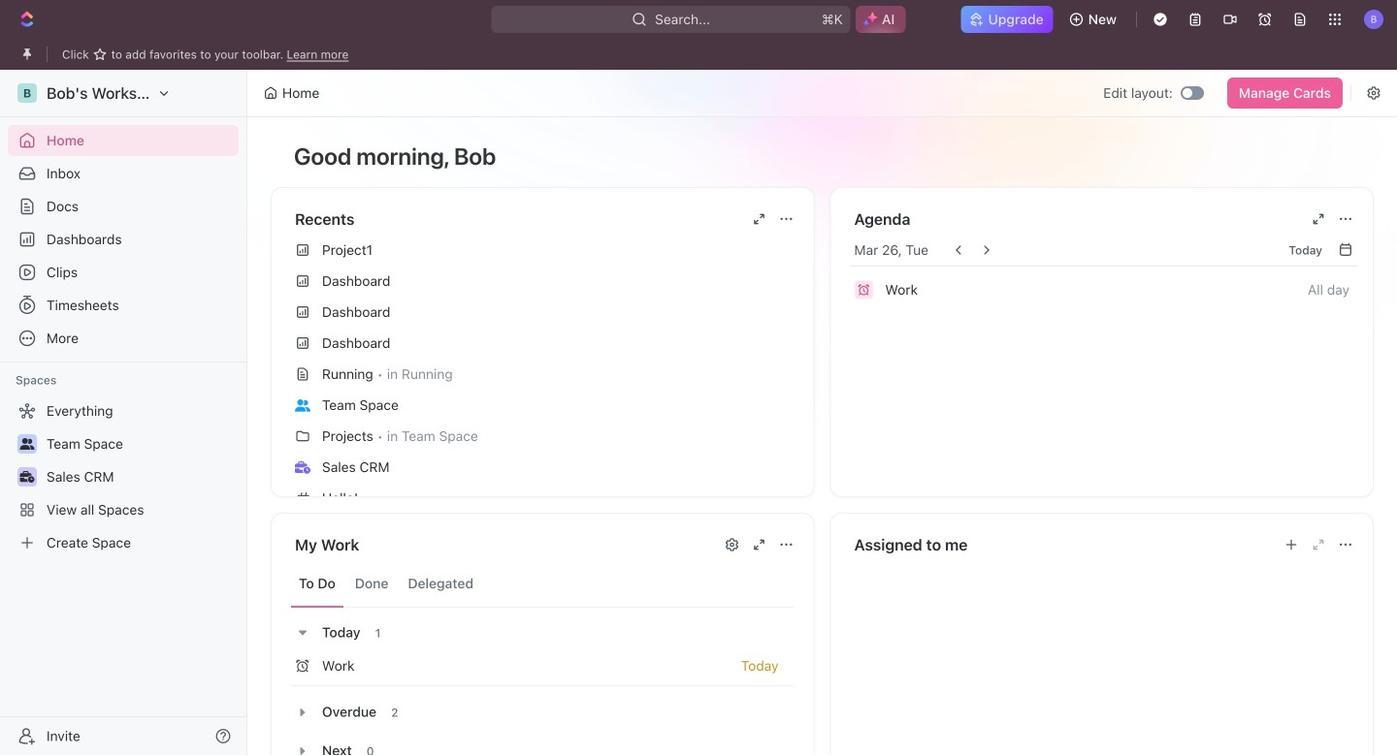 Task type: vqa. For each thing, say whether or not it's contained in the screenshot.
rightmost business time icon
yes



Task type: describe. For each thing, give the bounding box(es) containing it.
user group image
[[20, 439, 34, 450]]

bob's workspace, , element
[[17, 83, 37, 103]]

sidebar navigation
[[0, 70, 251, 756]]

user group image
[[295, 400, 311, 412]]



Task type: locate. For each thing, give the bounding box(es) containing it.
tree
[[8, 396, 239, 559]]

tab list
[[291, 561, 794, 608]]

tree inside the sidebar navigation
[[8, 396, 239, 559]]

business time image
[[295, 462, 311, 474]]

business time image
[[20, 472, 34, 483]]



